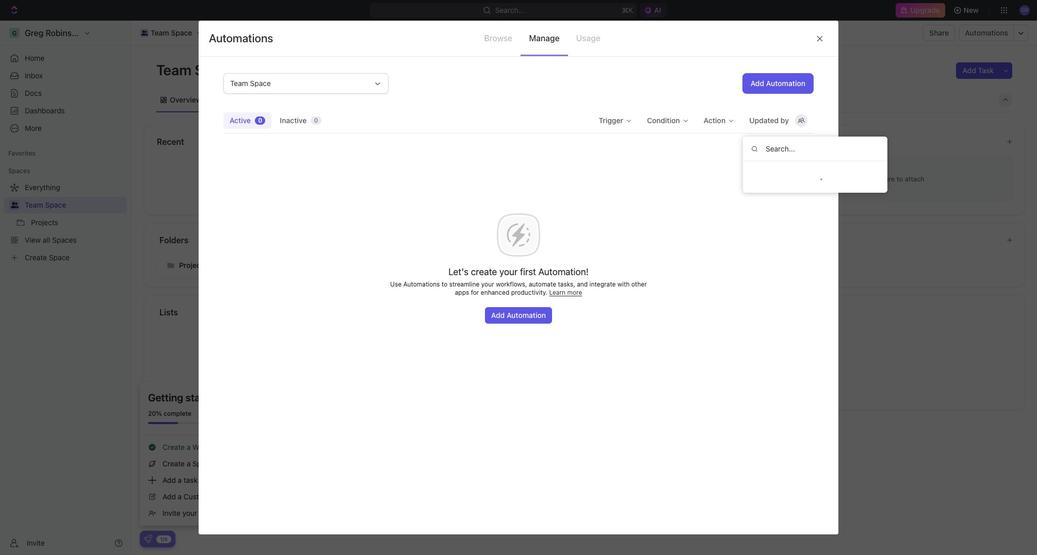 Task type: describe. For each thing, give the bounding box(es) containing it.
new button
[[949, 2, 985, 19]]

invite your team
[[163, 509, 216, 518]]

gantt
[[341, 95, 360, 104]]

task
[[184, 476, 198, 485]]

use
[[390, 281, 402, 289]]

create a space
[[163, 460, 213, 469]]

home
[[25, 54, 45, 62]]

and
[[577, 281, 588, 289]]

0 for active
[[258, 117, 262, 124]]

usage
[[576, 34, 601, 43]]

here
[[881, 175, 895, 183]]

resources
[[752, 137, 793, 147]]

create for create a workspace
[[163, 443, 185, 452]]

workflows,
[[496, 281, 527, 289]]

files
[[866, 175, 879, 183]]

share button
[[923, 25, 955, 41]]

search...
[[495, 6, 524, 14]]

space down create a workspace
[[193, 460, 213, 469]]

more
[[567, 289, 582, 297]]

favorites button
[[4, 148, 40, 160]]

a for task
[[178, 476, 182, 485]]

list link
[[258, 93, 272, 107]]

dashboards
[[25, 106, 65, 115]]

create a workspace
[[163, 443, 230, 452]]

updated by
[[749, 116, 789, 125]]

field
[[211, 493, 227, 502]]

onboarding checklist button image
[[144, 536, 152, 544]]

add automation for right the add automation button
[[751, 79, 806, 88]]

add for the add automation button to the left
[[491, 311, 505, 320]]

lists button
[[159, 307, 1013, 319]]

upgrade link
[[896, 3, 945, 18]]

by
[[781, 116, 789, 125]]

projects
[[179, 261, 207, 270]]

let's create your first automation!
[[449, 267, 589, 278]]

task
[[978, 66, 994, 75]]

learn more link
[[549, 289, 582, 297]]

getting
[[148, 392, 183, 404]]

inbox link
[[4, 68, 127, 84]]

calendar
[[292, 95, 322, 104]]

to inside use automations to streamline your workflows, automate tasks, and integrate with other apps for enhanced productivity.
[[442, 281, 448, 289]]

0 vertical spatial team
[[151, 28, 169, 37]]

attach
[[905, 175, 925, 183]]

share
[[929, 28, 949, 37]]

team space inside tree
[[25, 201, 66, 210]]

inactive
[[280, 116, 307, 125]]

apps
[[455, 289, 469, 297]]

projects button
[[157, 253, 325, 279]]

add task
[[963, 66, 994, 75]]

0 horizontal spatial automations
[[209, 31, 273, 45]]

docs link
[[4, 85, 127, 102]]

add a task
[[163, 476, 198, 485]]

favorites
[[8, 150, 35, 157]]

board
[[221, 95, 241, 104]]

automations inside button
[[965, 28, 1008, 37]]

0 vertical spatial team space
[[151, 28, 192, 37]]

table link
[[377, 93, 398, 107]]

with
[[618, 281, 630, 289]]

1/5
[[160, 536, 168, 543]]

automation for the add automation button to the left
[[507, 311, 546, 320]]

home link
[[4, 50, 127, 67]]

getting started
[[148, 392, 220, 404]]

a for space
[[187, 460, 191, 469]]

Search... text field
[[743, 137, 888, 162]]

folders button
[[159, 234, 998, 247]]

⌘k
[[622, 6, 633, 14]]

active
[[230, 116, 251, 125]]

updated by button
[[743, 113, 814, 129]]

list
[[260, 95, 272, 104]]

0 vertical spatial team space link
[[138, 27, 195, 39]]

let's
[[449, 267, 469, 278]]

1 vertical spatial team space
[[156, 61, 239, 78]]

overview
[[170, 95, 202, 104]]

lists
[[159, 308, 178, 317]]

team inside team space tree
[[25, 201, 43, 210]]

add left task in the bottom left of the page
[[163, 476, 176, 485]]

new
[[964, 6, 979, 14]]

user group image
[[11, 202, 18, 208]]

use automations to streamline your workflows, automate tasks, and integrate with other apps for enhanced productivity.
[[390, 281, 647, 297]]

add task button
[[957, 62, 1000, 79]]

custom
[[184, 493, 209, 502]]



Task type: locate. For each thing, give the bounding box(es) containing it.
team space tree
[[4, 180, 127, 266]]

a up task in the bottom left of the page
[[187, 460, 191, 469]]

0 vertical spatial to
[[897, 175, 903, 183]]

to right here
[[897, 175, 903, 183]]

gantt link
[[339, 93, 360, 107]]

1 vertical spatial add automation button
[[485, 308, 552, 324]]

add automation
[[751, 79, 806, 88], [491, 311, 546, 320]]

learn more
[[549, 289, 582, 297]]

0 horizontal spatial invite
[[27, 539, 45, 548]]

automation down productivity.
[[507, 311, 546, 320]]

0 for inactive
[[314, 117, 318, 124]]

tasks,
[[558, 281, 575, 289]]

dashboards link
[[4, 103, 127, 119]]

1 horizontal spatial invite
[[163, 509, 181, 518]]

1 horizontal spatial 0
[[314, 117, 318, 124]]

to
[[897, 175, 903, 183], [442, 281, 448, 289]]

space up board link
[[195, 61, 236, 78]]

2 horizontal spatial automations
[[965, 28, 1008, 37]]

invite inside the "sidebar" navigation
[[27, 539, 45, 548]]

space right user group icon
[[171, 28, 192, 37]]

add automation for the add automation button to the left
[[491, 311, 546, 320]]

your up workflows,
[[500, 267, 518, 278]]

2 create from the top
[[163, 460, 185, 469]]

browse
[[484, 34, 513, 43]]

1 vertical spatial automation
[[507, 311, 546, 320]]

calendar link
[[290, 93, 322, 107]]

1 horizontal spatial team space link
[[138, 27, 195, 39]]

0 horizontal spatial add automation button
[[485, 308, 552, 324]]

workspace
[[193, 443, 230, 452]]

a for workspace
[[187, 443, 191, 452]]

spaces
[[8, 167, 30, 175]]

create
[[471, 267, 497, 278]]

0 horizontal spatial your
[[182, 509, 197, 518]]

complete
[[164, 410, 191, 418]]

create up create a space
[[163, 443, 185, 452]]

sidebar navigation
[[0, 21, 132, 556]]

20%
[[148, 410, 162, 418]]

your down add a custom field
[[182, 509, 197, 518]]

your up enhanced
[[481, 281, 494, 289]]

2 vertical spatial your
[[182, 509, 197, 518]]

1 vertical spatial team space link
[[25, 197, 125, 214]]

automations
[[965, 28, 1008, 37], [209, 31, 273, 45], [403, 281, 440, 289]]

add automation button up updated by dropdown button
[[742, 73, 814, 94]]

add for the add task button
[[963, 66, 976, 75]]

team
[[199, 509, 216, 518]]

automations inside use automations to streamline your workflows, automate tasks, and integrate with other apps for enhanced productivity.
[[403, 281, 440, 289]]

a
[[187, 443, 191, 452], [187, 460, 191, 469], [178, 476, 182, 485], [178, 493, 182, 502]]

1 horizontal spatial automation
[[766, 79, 806, 88]]

automation for right the add automation button
[[766, 79, 806, 88]]

no data image
[[488, 204, 550, 266]]

a down add a task
[[178, 493, 182, 502]]

0 horizontal spatial add automation
[[491, 311, 546, 320]]

invite for invite
[[27, 539, 45, 548]]

enhanced
[[481, 289, 509, 297]]

team
[[151, 28, 169, 37], [156, 61, 192, 78], [25, 201, 43, 210]]

team space right user group icon
[[151, 28, 192, 37]]

add a custom field
[[163, 493, 227, 502]]

0 horizontal spatial team space link
[[25, 197, 125, 214]]

a left task in the bottom left of the page
[[178, 476, 182, 485]]

recent
[[157, 137, 184, 147]]

team space up overview at top
[[156, 61, 239, 78]]

0 vertical spatial your
[[500, 267, 518, 278]]

drop files here to attach
[[849, 175, 925, 183]]

1 vertical spatial your
[[481, 281, 494, 289]]

folders
[[159, 236, 189, 245]]

add down add a task
[[163, 493, 176, 502]]

streamline
[[449, 281, 480, 289]]

automations button
[[960, 25, 1014, 41]]

1 vertical spatial add automation
[[491, 311, 546, 320]]

docs
[[25, 89, 42, 98]]

invite for invite your team
[[163, 509, 181, 518]]

add automation up updated by dropdown button
[[751, 79, 806, 88]]

0 vertical spatial add automation button
[[742, 73, 814, 94]]

0 right active
[[258, 117, 262, 124]]

1 horizontal spatial add automation
[[751, 79, 806, 88]]

integrate
[[590, 281, 616, 289]]

space inside tree
[[45, 201, 66, 210]]

team space link
[[138, 27, 195, 39], [25, 197, 125, 214]]

automation up by
[[766, 79, 806, 88]]

overview link
[[168, 93, 202, 107]]

1 vertical spatial create
[[163, 460, 185, 469]]

1 0 from the left
[[258, 117, 262, 124]]

0 vertical spatial add automation
[[751, 79, 806, 88]]

20% complete
[[148, 410, 191, 418]]

automation!
[[539, 267, 589, 278]]

productivity.
[[511, 289, 548, 297]]

first
[[520, 267, 536, 278]]

1 horizontal spatial to
[[897, 175, 903, 183]]

2 0 from the left
[[314, 117, 318, 124]]

to left streamline
[[442, 281, 448, 289]]

0 right the inactive
[[314, 117, 318, 124]]

add down enhanced
[[491, 311, 505, 320]]

updated
[[749, 116, 779, 125]]

space right user group image
[[45, 201, 66, 210]]

upgrade
[[911, 6, 940, 14]]

a for custom
[[178, 493, 182, 502]]

your
[[500, 267, 518, 278], [481, 281, 494, 289], [182, 509, 197, 518]]

add automation button down productivity.
[[485, 308, 552, 324]]

team space right user group image
[[25, 201, 66, 210]]

add
[[963, 66, 976, 75], [751, 79, 764, 88], [491, 311, 505, 320], [163, 476, 176, 485], [163, 493, 176, 502]]

add automation button
[[742, 73, 814, 94], [485, 308, 552, 324]]

add left the "task"
[[963, 66, 976, 75]]

add up updated
[[751, 79, 764, 88]]

table
[[379, 95, 398, 104]]

manage
[[529, 34, 560, 43]]

team space link inside tree
[[25, 197, 125, 214]]

team up overview link
[[156, 61, 192, 78]]

create
[[163, 443, 185, 452], [163, 460, 185, 469]]

user group image
[[141, 30, 148, 36]]

1 vertical spatial invite
[[27, 539, 45, 548]]

1 horizontal spatial your
[[481, 281, 494, 289]]

your inside use automations to streamline your workflows, automate tasks, and integrate with other apps for enhanced productivity.
[[481, 281, 494, 289]]

board link
[[219, 93, 241, 107]]

other
[[632, 281, 647, 289]]

0 horizontal spatial automation
[[507, 311, 546, 320]]

0 vertical spatial automation
[[766, 79, 806, 88]]

1 vertical spatial team
[[156, 61, 192, 78]]

resources button
[[752, 136, 998, 148]]

2 vertical spatial team
[[25, 201, 43, 210]]

2 horizontal spatial your
[[500, 267, 518, 278]]

2 vertical spatial team space
[[25, 201, 66, 210]]

started
[[186, 392, 220, 404]]

0 horizontal spatial to
[[442, 281, 448, 289]]

0 horizontal spatial 0
[[258, 117, 262, 124]]

inbox
[[25, 71, 43, 80]]

1 horizontal spatial automations
[[403, 281, 440, 289]]

team space
[[151, 28, 192, 37], [156, 61, 239, 78], [25, 201, 66, 210]]

add for right the add automation button
[[751, 79, 764, 88]]

for
[[471, 289, 479, 297]]

onboarding checklist button element
[[144, 536, 152, 544]]

invite
[[163, 509, 181, 518], [27, 539, 45, 548]]

1 vertical spatial to
[[442, 281, 448, 289]]

learn
[[549, 289, 566, 297]]

drop
[[849, 175, 865, 183]]

1 horizontal spatial add automation button
[[742, 73, 814, 94]]

team right user group image
[[25, 201, 43, 210]]

0 vertical spatial create
[[163, 443, 185, 452]]

1 create from the top
[[163, 443, 185, 452]]

automate
[[529, 281, 556, 289]]

add automation down productivity.
[[491, 311, 546, 320]]

a up create a space
[[187, 443, 191, 452]]

updated by button
[[743, 113, 814, 129]]

team right user group icon
[[151, 28, 169, 37]]

0 vertical spatial invite
[[163, 509, 181, 518]]

create for create a space
[[163, 460, 185, 469]]

create up add a task
[[163, 460, 185, 469]]



Task type: vqa. For each thing, say whether or not it's contained in the screenshot.
For
yes



